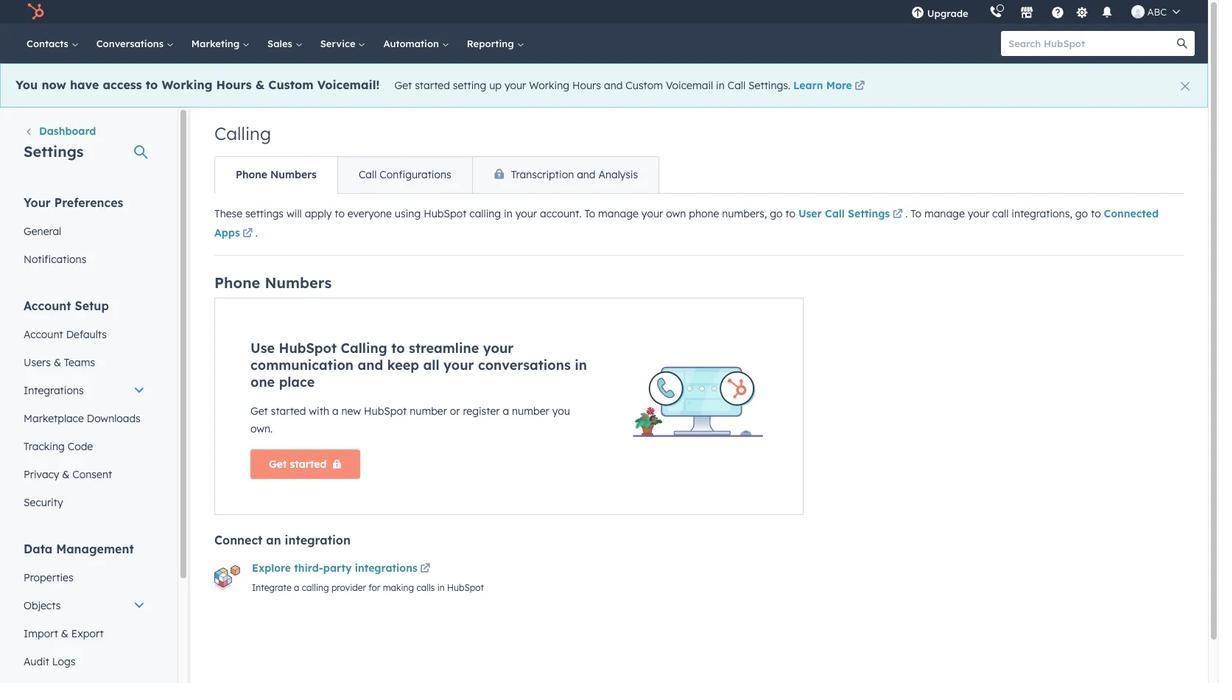 Task type: describe. For each thing, give the bounding box(es) containing it.
user call settings
[[799, 207, 890, 220]]

apply
[[305, 207, 332, 220]]

working for your
[[529, 79, 570, 92]]

0 horizontal spatial calling
[[214, 122, 271, 144]]

integrations
[[355, 562, 418, 575]]

register
[[463, 405, 500, 418]]

users & teams
[[24, 356, 95, 369]]

marketplaces button
[[1012, 0, 1042, 24]]

using
[[395, 207, 421, 220]]

now
[[42, 77, 66, 92]]

numbers,
[[722, 207, 767, 220]]

hubspot right the calls
[[447, 582, 484, 593]]

& for teams
[[54, 356, 61, 369]]

privacy & consent
[[24, 468, 112, 481]]

abc button
[[1123, 0, 1189, 24]]

explore third-party integrations
[[252, 562, 418, 575]]

brad klo image
[[1132, 5, 1145, 18]]

1 horizontal spatial a
[[332, 405, 339, 418]]

1 horizontal spatial calling
[[470, 207, 501, 220]]

integrate a calling provider for making calls in hubspot
[[252, 582, 484, 593]]

connect an integration
[[214, 533, 351, 548]]

transcription and analysis
[[511, 168, 638, 181]]

2 go from the left
[[1076, 207, 1088, 220]]

management
[[56, 542, 134, 556]]

audit logs link
[[15, 648, 154, 676]]

to left user
[[786, 207, 796, 220]]

code
[[68, 440, 93, 453]]

marketplaces image
[[1020, 7, 1034, 20]]

& for consent
[[62, 468, 70, 481]]

marketing link
[[183, 24, 259, 63]]

hubspot link
[[18, 3, 55, 21]]

your inside you now have access to working hours & custom voicemail! alert
[[505, 79, 526, 92]]

close image
[[1181, 82, 1190, 91]]

security
[[24, 496, 63, 509]]

connect
[[214, 533, 263, 548]]

import
[[24, 627, 58, 640]]

learn more link
[[794, 79, 868, 94]]

& inside you now have access to working hours & custom voicemail! alert
[[256, 77, 265, 92]]

started for you now have access to working hours & custom voicemail!
[[415, 79, 450, 92]]

. for . to manage your call integrations, go to
[[906, 207, 908, 220]]

data management
[[24, 542, 134, 556]]

calling icon image
[[989, 6, 1003, 19]]

integrate
[[252, 582, 292, 593]]

0 vertical spatial settings
[[24, 142, 84, 161]]

account for account setup
[[24, 298, 71, 313]]

data
[[24, 542, 53, 556]]

sales
[[268, 38, 295, 49]]

use
[[251, 340, 275, 357]]

2 to from the left
[[911, 207, 922, 220]]

working for to
[[162, 77, 213, 92]]

2 manage from the left
[[925, 207, 965, 220]]

transcription
[[511, 168, 574, 181]]

connected apps
[[214, 207, 1159, 239]]

1 vertical spatial phone
[[214, 273, 260, 292]]

to inside use hubspot calling to streamline your communication and keep all your conversations in one place
[[391, 340, 405, 357]]

keep
[[387, 357, 419, 374]]

marketing
[[191, 38, 242, 49]]

everyone
[[348, 207, 392, 220]]

access
[[103, 77, 142, 92]]

learn more
[[794, 79, 852, 92]]

get started button
[[251, 449, 361, 479]]

party
[[323, 562, 352, 575]]

link opens in a new window image for connected apps
[[243, 225, 253, 243]]

provider
[[332, 582, 366, 593]]

to right apply
[[335, 207, 345, 220]]

these settings will apply to everyone using hubspot calling in your account. to manage your own phone numbers, go to
[[214, 207, 799, 220]]

privacy
[[24, 468, 59, 481]]

conversations
[[478, 357, 571, 374]]

hubspot inside use hubspot calling to streamline your communication and keep all your conversations in one place
[[279, 340, 337, 357]]

get for use hubspot calling to streamline your communication and keep all your conversations in one place
[[251, 405, 268, 418]]

1 to from the left
[[585, 207, 596, 220]]

your left the call
[[968, 207, 990, 220]]

phone
[[689, 207, 719, 220]]

0 vertical spatial numbers
[[271, 168, 317, 181]]

link opens in a new window image for user call settings
[[893, 206, 903, 224]]

these
[[214, 207, 243, 220]]

general
[[24, 225, 61, 238]]

navigation containing phone numbers
[[214, 156, 660, 194]]

an
[[266, 533, 281, 548]]

dashboard link
[[24, 124, 96, 141]]

reporting
[[467, 38, 517, 49]]

conversations
[[96, 38, 166, 49]]

preferences
[[54, 195, 123, 210]]

account defaults link
[[15, 321, 154, 349]]

your left account.
[[516, 207, 537, 220]]

calls
[[417, 582, 435, 593]]

place
[[279, 374, 315, 391]]

configurations
[[380, 168, 452, 181]]

& for export
[[61, 627, 68, 640]]

get for you now have access to working hours & custom voicemail!
[[395, 79, 412, 92]]

objects
[[24, 599, 61, 612]]

Search HubSpot search field
[[1001, 31, 1182, 56]]

or
[[450, 405, 460, 418]]

connected
[[1104, 207, 1159, 220]]

to inside alert
[[146, 77, 158, 92]]

general link
[[15, 217, 154, 245]]

2 horizontal spatial a
[[503, 405, 509, 418]]

1 vertical spatial call
[[359, 168, 377, 181]]

analysis
[[599, 168, 638, 181]]

integration
[[285, 533, 351, 548]]

calling icon button
[[984, 2, 1009, 21]]

streamline
[[409, 340, 479, 357]]

new
[[342, 405, 361, 418]]

link opens in a new window image for connected apps
[[243, 228, 253, 239]]

1 vertical spatial phone numbers
[[214, 273, 332, 292]]

audit
[[24, 655, 49, 668]]

settings link
[[1073, 4, 1092, 20]]

consent
[[72, 468, 112, 481]]

1 vertical spatial calling
[[302, 582, 329, 593]]

voicemail!
[[317, 77, 380, 92]]

in inside use hubspot calling to streamline your communication and keep all your conversations in one place
[[575, 357, 587, 374]]

account defaults
[[24, 328, 107, 341]]

properties link
[[15, 564, 154, 592]]

user
[[799, 207, 822, 220]]

hours for &
[[216, 77, 252, 92]]

marketplace downloads
[[24, 412, 141, 425]]

your preferences element
[[15, 195, 154, 273]]

setting
[[453, 79, 487, 92]]

help image
[[1051, 7, 1065, 20]]

and for your
[[358, 357, 383, 374]]

learn
[[794, 79, 823, 92]]

use hubspot calling to streamline your communication and keep all your conversations in one place
[[251, 340, 587, 391]]

calling set up image
[[630, 334, 768, 437]]



Task type: vqa. For each thing, say whether or not it's contained in the screenshot.
'No matches for the current filters.'
no



Task type: locate. For each thing, give the bounding box(es) containing it.
get inside get started button
[[269, 458, 287, 471]]

you
[[552, 405, 570, 418]]

downloads
[[87, 412, 141, 425]]

& inside users & teams link
[[54, 356, 61, 369]]

a
[[332, 405, 339, 418], [503, 405, 509, 418], [294, 582, 300, 593]]

link opens in a new window image
[[855, 81, 865, 92], [893, 209, 903, 220], [243, 228, 253, 239], [420, 561, 431, 578], [420, 564, 431, 575]]

link opens in a new window image right user call settings
[[893, 206, 903, 224]]

1 vertical spatial link opens in a new window image
[[893, 206, 903, 224]]

your right the up
[[505, 79, 526, 92]]

& inside privacy & consent link
[[62, 468, 70, 481]]

marketplace
[[24, 412, 84, 425]]

own.
[[251, 422, 273, 435]]

1 go from the left
[[770, 207, 783, 220]]

hubspot right new at the left bottom
[[364, 405, 407, 418]]

started inside button
[[290, 458, 327, 471]]

0 horizontal spatial custom
[[268, 77, 314, 92]]

1 horizontal spatial go
[[1076, 207, 1088, 220]]

link opens in a new window image right more
[[855, 80, 865, 94]]

1 horizontal spatial and
[[577, 168, 596, 181]]

teams
[[64, 356, 95, 369]]

account for account defaults
[[24, 328, 63, 341]]

link opens in a new window image
[[855, 80, 865, 94], [893, 206, 903, 224], [243, 225, 253, 243]]

hubspot image
[[27, 3, 44, 21]]

help button
[[1045, 0, 1070, 24]]

call inside you now have access to working hours & custom voicemail! alert
[[728, 79, 746, 92]]

reporting link
[[458, 24, 533, 63]]

tracking code link
[[15, 433, 154, 461]]

2 vertical spatial call
[[825, 207, 845, 220]]

number left you
[[512, 405, 550, 418]]

more
[[827, 79, 852, 92]]

working down marketing
[[162, 77, 213, 92]]

0 horizontal spatial link opens in a new window image
[[243, 225, 253, 243]]

account
[[24, 298, 71, 313], [24, 328, 63, 341]]

numbers up will
[[271, 168, 317, 181]]

connected apps link
[[214, 207, 1159, 243]]

voicemail
[[666, 79, 713, 92]]

in right voicemail
[[716, 79, 725, 92]]

and
[[604, 79, 623, 92], [577, 168, 596, 181], [358, 357, 383, 374]]

upgrade image
[[911, 7, 925, 20]]

1 vertical spatial calling
[[341, 340, 387, 357]]

1 horizontal spatial custom
[[626, 79, 663, 92]]

a down the third-
[[294, 582, 300, 593]]

export
[[71, 627, 104, 640]]

apps
[[214, 226, 240, 239]]

manage left the call
[[925, 207, 965, 220]]

integrations
[[24, 384, 84, 397]]

settings
[[245, 207, 284, 220]]

phone numbers up settings
[[236, 168, 317, 181]]

manage down analysis
[[598, 207, 639, 220]]

own
[[666, 207, 686, 220]]

0 vertical spatial .
[[906, 207, 908, 220]]

you
[[15, 77, 38, 92]]

in
[[716, 79, 725, 92], [504, 207, 513, 220], [575, 357, 587, 374], [437, 582, 445, 593]]

privacy & consent link
[[15, 461, 154, 489]]

link opens in a new window image inside user call settings link
[[893, 209, 903, 220]]

0 horizontal spatial to
[[585, 207, 596, 220]]

call up everyone
[[359, 168, 377, 181]]

search image
[[1178, 38, 1188, 49]]

defaults
[[66, 328, 107, 341]]

calling inside use hubspot calling to streamline your communication and keep all your conversations in one place
[[341, 340, 387, 357]]

account up users
[[24, 328, 63, 341]]

to right user call settings link
[[911, 207, 922, 220]]

started for use hubspot calling to streamline your communication and keep all your conversations in one place
[[271, 405, 306, 418]]

call right user
[[825, 207, 845, 220]]

phone inside "navigation"
[[236, 168, 267, 181]]

get inside you now have access to working hours & custom voicemail! alert
[[395, 79, 412, 92]]

get started
[[269, 458, 327, 471]]

1 vertical spatial and
[[577, 168, 596, 181]]

1 horizontal spatial working
[[529, 79, 570, 92]]

link opens in a new window image for learn more
[[855, 81, 865, 92]]

to left all
[[391, 340, 405, 357]]

started left the setting in the left of the page
[[415, 79, 450, 92]]

started down with
[[290, 458, 327, 471]]

0 horizontal spatial manage
[[598, 207, 639, 220]]

settings image
[[1076, 6, 1089, 20]]

0 vertical spatial and
[[604, 79, 623, 92]]

1 vertical spatial started
[[271, 405, 306, 418]]

0 horizontal spatial working
[[162, 77, 213, 92]]

1 vertical spatial .
[[256, 226, 258, 239]]

custom down sales link
[[268, 77, 314, 92]]

get inside the get started with a new hubspot number or register a number you own.
[[251, 405, 268, 418]]

0 vertical spatial call
[[728, 79, 746, 92]]

2 horizontal spatial link opens in a new window image
[[893, 206, 903, 224]]

1 horizontal spatial link opens in a new window image
[[855, 80, 865, 94]]

your left own
[[642, 207, 663, 220]]

settings down the dashboard 'link' at the top of page
[[24, 142, 84, 161]]

in inside alert
[[716, 79, 725, 92]]

calling up phone numbers link on the left of the page
[[214, 122, 271, 144]]

2 number from the left
[[512, 405, 550, 418]]

for
[[369, 582, 380, 593]]

1 account from the top
[[24, 298, 71, 313]]

2 vertical spatial get
[[269, 458, 287, 471]]

& right privacy
[[62, 468, 70, 481]]

custom
[[268, 77, 314, 92], [626, 79, 663, 92]]

data management element
[[15, 541, 154, 676]]

1 vertical spatial get
[[251, 405, 268, 418]]

and inside button
[[577, 168, 596, 181]]

started
[[415, 79, 450, 92], [271, 405, 306, 418], [290, 458, 327, 471]]

call
[[993, 207, 1009, 220]]

settings right user
[[848, 207, 890, 220]]

1 vertical spatial numbers
[[265, 273, 332, 292]]

go right numbers,
[[770, 207, 783, 220]]

and inside use hubspot calling to streamline your communication and keep all your conversations in one place
[[358, 357, 383, 374]]

1 horizontal spatial hours
[[572, 79, 601, 92]]

0 horizontal spatial get
[[251, 405, 268, 418]]

numbers down will
[[265, 273, 332, 292]]

1 horizontal spatial number
[[512, 405, 550, 418]]

calling left keep
[[341, 340, 387, 357]]

import & export
[[24, 627, 104, 640]]

link opens in a new window image inside explore third-party integrations link
[[420, 564, 431, 575]]

started down place
[[271, 405, 306, 418]]

get started with a new hubspot number or register a number you own.
[[251, 405, 570, 435]]

explore third-party integrations link
[[252, 561, 433, 578]]

2 horizontal spatial and
[[604, 79, 623, 92]]

working right the up
[[529, 79, 570, 92]]

go right integrations,
[[1076, 207, 1088, 220]]

1 horizontal spatial to
[[911, 207, 922, 220]]

with
[[309, 405, 329, 418]]

notifications link
[[15, 245, 154, 273]]

settings
[[24, 142, 84, 161], [848, 207, 890, 220]]

conversations link
[[87, 24, 183, 63]]

link opens in a new window image inside the connected apps link
[[243, 228, 253, 239]]

hours for and
[[572, 79, 601, 92]]

0 vertical spatial calling
[[470, 207, 501, 220]]

. for .
[[256, 226, 258, 239]]

menu containing abc
[[901, 0, 1191, 24]]

. down settings
[[256, 226, 258, 239]]

2 horizontal spatial get
[[395, 79, 412, 92]]

account setup
[[24, 298, 109, 313]]

0 vertical spatial link opens in a new window image
[[855, 80, 865, 94]]

0 vertical spatial calling
[[214, 122, 271, 144]]

account up account defaults
[[24, 298, 71, 313]]

0 horizontal spatial .
[[256, 226, 258, 239]]

communication
[[251, 357, 354, 374]]

logs
[[52, 655, 75, 668]]

0 horizontal spatial calling
[[302, 582, 329, 593]]

number left or
[[410, 405, 447, 418]]

hours
[[216, 77, 252, 92], [572, 79, 601, 92]]

1 manage from the left
[[598, 207, 639, 220]]

one
[[251, 374, 275, 391]]

your right streamline
[[483, 340, 514, 357]]

manage
[[598, 207, 639, 220], [925, 207, 965, 220]]

1 horizontal spatial call
[[728, 79, 746, 92]]

link opens in a new window image for learn more
[[855, 80, 865, 94]]

up
[[489, 79, 502, 92]]

menu
[[901, 0, 1191, 24]]

navigation
[[214, 156, 660, 194]]

1 horizontal spatial get
[[269, 458, 287, 471]]

and for working
[[604, 79, 623, 92]]

. right user call settings
[[906, 207, 908, 220]]

search button
[[1170, 31, 1195, 56]]

notifications
[[24, 253, 87, 266]]

& left export
[[61, 627, 68, 640]]

settings.
[[749, 79, 791, 92]]

1 vertical spatial settings
[[848, 207, 890, 220]]

1 number from the left
[[410, 405, 447, 418]]

notifications image
[[1101, 7, 1114, 20]]

go
[[770, 207, 783, 220], [1076, 207, 1088, 220]]

link opens in a new window image inside the connected apps link
[[243, 225, 253, 243]]

0 vertical spatial started
[[415, 79, 450, 92]]

get
[[395, 79, 412, 92], [251, 405, 268, 418], [269, 458, 287, 471]]

2 account from the top
[[24, 328, 63, 341]]

a left new at the left bottom
[[332, 405, 339, 418]]

a right register
[[503, 405, 509, 418]]

0 horizontal spatial number
[[410, 405, 447, 418]]

will
[[287, 207, 302, 220]]

link opens in a new window image right apps
[[243, 225, 253, 243]]

custom for and
[[626, 79, 663, 92]]

link opens in a new window image inside learn more link
[[855, 81, 865, 92]]

2 horizontal spatial call
[[825, 207, 845, 220]]

explore
[[252, 562, 291, 575]]

tracking
[[24, 440, 65, 453]]

number
[[410, 405, 447, 418], [512, 405, 550, 418]]

0 horizontal spatial and
[[358, 357, 383, 374]]

audit logs
[[24, 655, 75, 668]]

to right access
[[146, 77, 158, 92]]

0 vertical spatial phone
[[236, 168, 267, 181]]

& right users
[[54, 356, 61, 369]]

your preferences
[[24, 195, 123, 210]]

. to manage your call integrations, go to
[[906, 207, 1104, 220]]

& down sales link
[[256, 77, 265, 92]]

&
[[256, 77, 265, 92], [54, 356, 61, 369], [62, 468, 70, 481], [61, 627, 68, 640]]

your
[[505, 79, 526, 92], [516, 207, 537, 220], [642, 207, 663, 220], [968, 207, 990, 220], [483, 340, 514, 357], [444, 357, 474, 374]]

1 horizontal spatial manage
[[925, 207, 965, 220]]

started inside the get started with a new hubspot number or register a number you own.
[[271, 405, 306, 418]]

hubspot up place
[[279, 340, 337, 357]]

link opens in a new window image inside learn more link
[[855, 80, 865, 94]]

custom for &
[[268, 77, 314, 92]]

1 horizontal spatial .
[[906, 207, 908, 220]]

1 vertical spatial account
[[24, 328, 63, 341]]

started inside you now have access to working hours & custom voicemail! alert
[[415, 79, 450, 92]]

account setup element
[[15, 298, 154, 517]]

to
[[585, 207, 596, 220], [911, 207, 922, 220]]

call configurations
[[359, 168, 452, 181]]

1 horizontal spatial calling
[[341, 340, 387, 357]]

contacts link
[[18, 24, 87, 63]]

0 vertical spatial account
[[24, 298, 71, 313]]

in down transcription
[[504, 207, 513, 220]]

2 vertical spatial started
[[290, 458, 327, 471]]

get down "own."
[[269, 458, 287, 471]]

& inside 'import & export' link
[[61, 627, 68, 640]]

in right the calls
[[437, 582, 445, 593]]

automation link
[[375, 24, 458, 63]]

0 horizontal spatial go
[[770, 207, 783, 220]]

sales link
[[259, 24, 311, 63]]

0 horizontal spatial settings
[[24, 142, 84, 161]]

service
[[320, 38, 358, 49]]

tracking code
[[24, 440, 93, 453]]

user call settings link
[[799, 206, 906, 224]]

2 vertical spatial and
[[358, 357, 383, 374]]

0 vertical spatial get
[[395, 79, 412, 92]]

custom left voicemail
[[626, 79, 663, 92]]

and inside you now have access to working hours & custom voicemail! alert
[[604, 79, 623, 92]]

phone up settings
[[236, 168, 267, 181]]

0 horizontal spatial hours
[[216, 77, 252, 92]]

in right conversations
[[575, 357, 587, 374]]

automation
[[384, 38, 442, 49]]

get up "own."
[[251, 405, 268, 418]]

2 vertical spatial link opens in a new window image
[[243, 225, 253, 243]]

to left the connected
[[1091, 207, 1101, 220]]

get down automation
[[395, 79, 412, 92]]

your right all
[[444, 357, 474, 374]]

0 horizontal spatial a
[[294, 582, 300, 593]]

0 horizontal spatial call
[[359, 168, 377, 181]]

phone down apps
[[214, 273, 260, 292]]

link opens in a new window image for user call settings
[[893, 209, 903, 220]]

phone numbers up use
[[214, 273, 332, 292]]

your
[[24, 195, 51, 210]]

to right account.
[[585, 207, 596, 220]]

you now have access to working hours & custom voicemail! alert
[[0, 63, 1208, 108]]

call left settings.
[[728, 79, 746, 92]]

hubspot inside the get started with a new hubspot number or register a number you own.
[[364, 405, 407, 418]]

objects button
[[15, 592, 154, 620]]

hubspot right using
[[424, 207, 467, 220]]

0 vertical spatial phone numbers
[[236, 168, 317, 181]]

have
[[70, 77, 99, 92]]

1 horizontal spatial settings
[[848, 207, 890, 220]]



